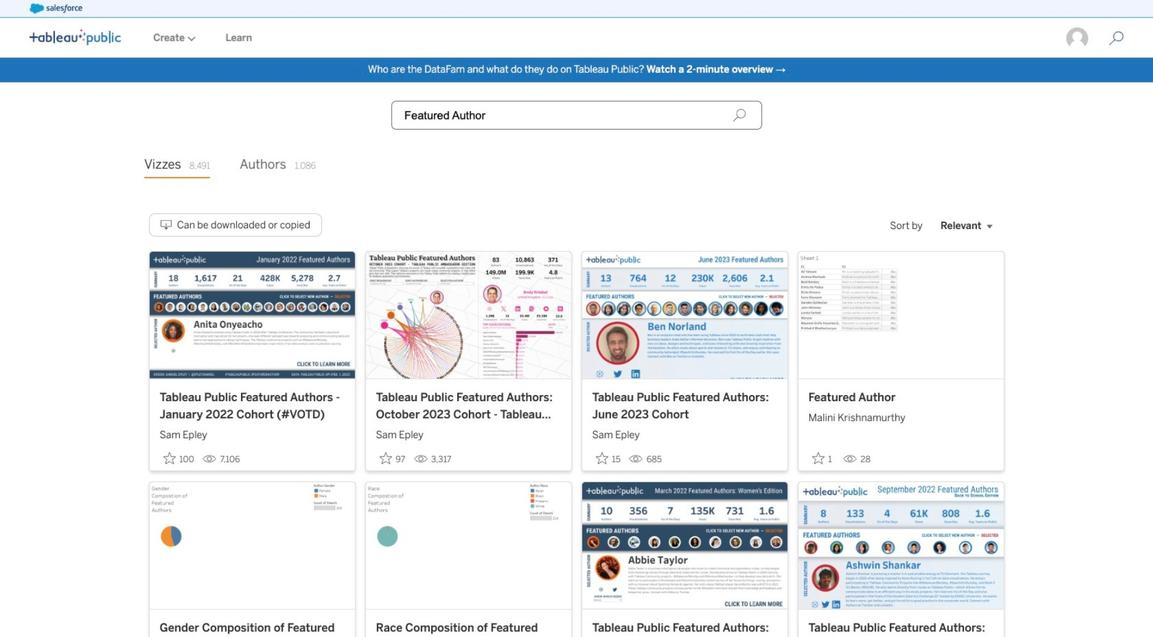Task type: locate. For each thing, give the bounding box(es) containing it.
search image
[[733, 109, 746, 122]]

workbook thumbnail image
[[150, 252, 355, 379], [366, 252, 571, 379], [583, 252, 788, 379], [799, 252, 1004, 379], [150, 483, 355, 610], [366, 483, 571, 610], [583, 483, 788, 610], [799, 483, 1004, 610]]

Search input field
[[391, 101, 762, 130]]

create image
[[185, 36, 196, 41]]

go to search image
[[1095, 31, 1139, 46]]

Add Favorite button
[[160, 449, 198, 469], [376, 449, 409, 469], [592, 449, 625, 469], [809, 449, 838, 469]]

4 add favorite button from the left
[[809, 449, 838, 469]]

add favorite image
[[163, 453, 176, 465], [380, 453, 392, 465], [596, 453, 609, 465], [812, 453, 825, 465]]



Task type: vqa. For each thing, say whether or not it's contained in the screenshot.
second Add Favorite icon from the left
yes



Task type: describe. For each thing, give the bounding box(es) containing it.
salesforce logo image
[[30, 4, 83, 14]]

3 add favorite button from the left
[[592, 449, 625, 469]]

3 add favorite image from the left
[[596, 453, 609, 465]]

1 add favorite button from the left
[[160, 449, 198, 469]]

2 add favorite button from the left
[[376, 449, 409, 469]]

gary.orlando image
[[1066, 27, 1090, 50]]

logo image
[[30, 29, 121, 45]]

4 add favorite image from the left
[[812, 453, 825, 465]]

1 add favorite image from the left
[[163, 453, 176, 465]]

2 add favorite image from the left
[[380, 453, 392, 465]]



